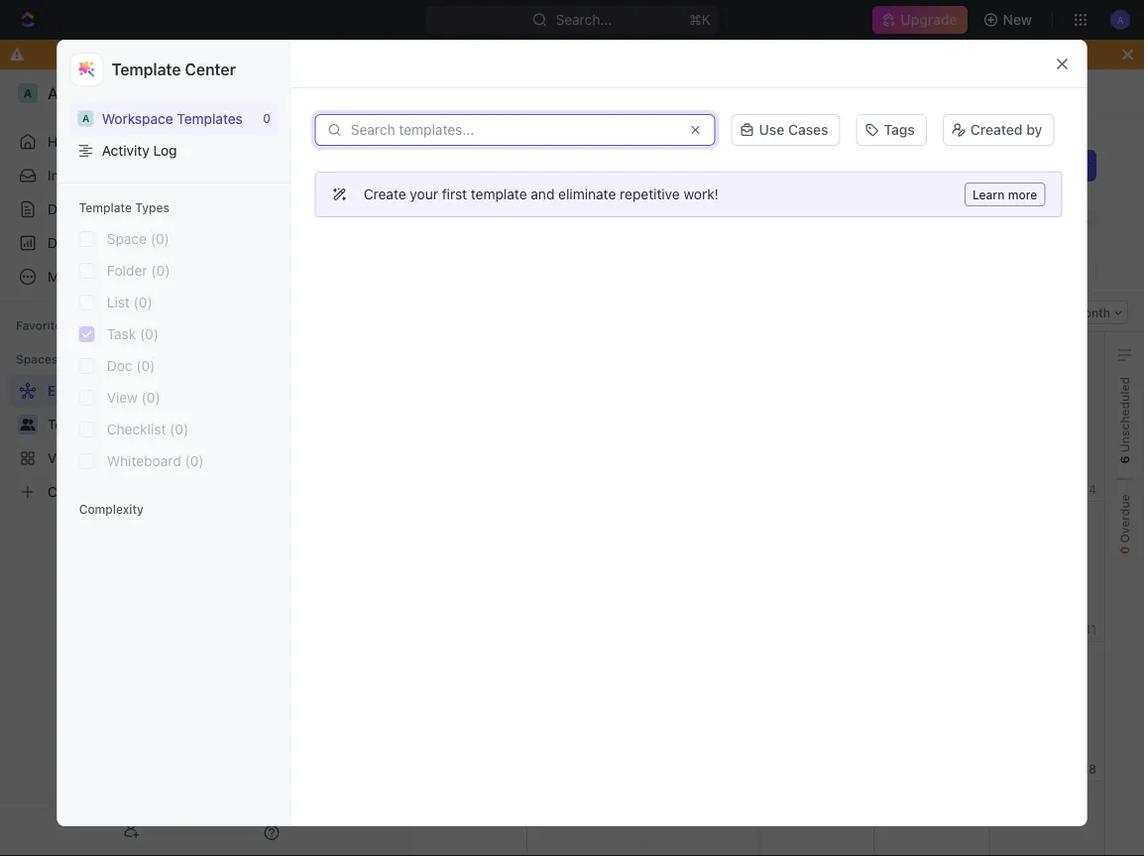 Task type: vqa. For each thing, say whether or not it's contained in the screenshot.
"Learn more"
yes



Task type: describe. For each thing, give the bounding box(es) containing it.
learn more link
[[965, 183, 1046, 206]]

0 horizontal spatial 0
[[263, 111, 271, 125]]

template for template center
[[112, 60, 181, 79]]

whiteboard (0)
[[107, 453, 204, 469]]

inbox link
[[8, 160, 288, 191]]

home link
[[8, 126, 288, 158]]

new
[[1004, 11, 1033, 28]]

create
[[364, 186, 406, 202]]

browser
[[511, 46, 564, 62]]

hide inside dropdown button
[[910, 212, 940, 229]]

notifications?
[[568, 46, 657, 62]]

eliminate
[[559, 186, 616, 202]]

(0) for view (0)
[[141, 389, 160, 406]]

template center
[[112, 60, 236, 79]]

add task button
[[990, 150, 1073, 182]]

docs
[[48, 201, 80, 217]]

folder (0)
[[107, 262, 170, 279]]

your
[[410, 186, 438, 202]]

template types
[[79, 200, 170, 214]]

this
[[758, 46, 783, 62]]

list link
[[366, 207, 394, 235]]

search...
[[556, 11, 613, 28]]

add task
[[1001, 157, 1061, 174]]

a
[[82, 113, 90, 124]]

you
[[384, 46, 408, 62]]

use cases button
[[724, 112, 849, 148]]

create your first template and eliminate repetitive work!
[[364, 186, 719, 202]]

favorites button
[[8, 313, 76, 337]]

docs link
[[8, 193, 288, 225]]

hide button
[[886, 207, 946, 235]]

log
[[153, 142, 177, 159]]

created by button
[[943, 114, 1055, 146]]

calendar link
[[502, 207, 565, 235]]

inbox
[[48, 167, 82, 184]]

view (0)
[[107, 389, 160, 406]]

want
[[411, 46, 443, 62]]

calendar
[[506, 212, 565, 229]]

18 grid
[[296, 332, 1106, 856]]

folder
[[107, 262, 147, 279]]

enable
[[670, 46, 715, 62]]

(0) for doc (0)
[[136, 358, 155, 374]]

more
[[1009, 187, 1038, 201]]

add
[[1001, 157, 1028, 174]]

space
[[107, 231, 147, 247]]

workspace templates
[[102, 110, 243, 126]]

workspace
[[102, 110, 173, 126]]

activity log
[[102, 142, 177, 159]]

created by button
[[935, 112, 1063, 148]]

search
[[830, 212, 876, 229]]

use cases button
[[732, 114, 841, 146]]

overdue
[[1118, 494, 1132, 546]]

view
[[107, 389, 138, 406]]

center
[[185, 60, 236, 79]]

1 row from the top
[[297, 332, 1106, 502]]

cases
[[789, 122, 829, 138]]

learn
[[973, 187, 1005, 201]]

created
[[971, 122, 1023, 138]]

task (0)
[[107, 326, 159, 342]]

list for list
[[370, 212, 394, 229]]



Task type: locate. For each thing, give the bounding box(es) containing it.
dashboards link
[[8, 227, 288, 259]]

0 horizontal spatial list
[[107, 294, 130, 311]]

0 vertical spatial list
[[370, 212, 394, 229]]

everything down do
[[313, 85, 384, 101]]

tags button
[[849, 112, 935, 148]]

hide right search
[[910, 212, 940, 229]]

everything up "your"
[[344, 148, 486, 181]]

1 horizontal spatial hide
[[910, 212, 940, 229]]

template for template types
[[79, 200, 132, 214]]

checklist (0)
[[107, 421, 189, 438]]

hide left this
[[724, 46, 755, 62]]

list
[[370, 212, 394, 229], [107, 294, 130, 311]]

do you want to enable browser notifications? enable hide this
[[362, 46, 783, 62]]

task inside button
[[1031, 157, 1061, 174]]

18
[[1084, 762, 1097, 776]]

3 row from the top
[[297, 782, 1106, 856]]

0 vertical spatial everything
[[313, 85, 384, 101]]

tree inside the sidebar navigation
[[8, 375, 288, 508]]

template
[[112, 60, 181, 79], [79, 200, 132, 214]]

repetitive
[[620, 186, 680, 202]]

2 row from the top
[[297, 502, 1106, 642]]

tree
[[8, 375, 288, 508]]

space (0)
[[107, 231, 169, 247]]

to
[[447, 46, 460, 62]]

0 vertical spatial task
[[1031, 157, 1061, 174]]

everything
[[313, 85, 384, 101], [344, 148, 486, 181]]

tags
[[884, 122, 915, 138]]

(0) down dashboards link
[[151, 262, 170, 279]]

apple's workspace, , element
[[78, 110, 94, 126]]

1 vertical spatial 0
[[1118, 546, 1132, 554]]

everything link
[[309, 81, 389, 105]]

(0) for whiteboard (0)
[[185, 453, 204, 469]]

cell
[[411, 332, 528, 501], [527, 332, 644, 501], [643, 332, 759, 501], [758, 332, 875, 501], [874, 332, 990, 501], [411, 502, 528, 641], [527, 502, 644, 641], [643, 502, 759, 641], [758, 502, 875, 641], [874, 502, 990, 641], [411, 642, 528, 781], [527, 642, 644, 781], [643, 642, 759, 781], [758, 642, 875, 781], [874, 642, 990, 781]]

(0) for task (0)
[[140, 326, 159, 342]]

1 horizontal spatial list
[[370, 212, 394, 229]]

0 vertical spatial template
[[112, 60, 181, 79]]

list down 'create'
[[370, 212, 394, 229]]

new button
[[976, 4, 1045, 36]]

templates
[[177, 110, 243, 126]]

created by
[[971, 122, 1043, 138]]

do
[[362, 46, 380, 62]]

⌘k
[[690, 11, 711, 28]]

customize
[[976, 212, 1046, 229]]

(0) down docs link at the left of the page
[[151, 231, 169, 247]]

(0) for list (0)
[[134, 294, 152, 311]]

(0) for space (0)
[[151, 231, 169, 247]]

list for list (0)
[[107, 294, 130, 311]]

unscheduled
[[1118, 377, 1132, 456]]

tags button
[[857, 114, 927, 146]]

home
[[48, 133, 86, 150]]

whiteboard
[[107, 453, 181, 469]]

(0) down folder (0)
[[134, 294, 152, 311]]

complexity
[[79, 502, 144, 516]]

0 horizontal spatial task
[[107, 326, 136, 342]]

row
[[297, 332, 1106, 502], [297, 502, 1106, 642], [297, 782, 1106, 856]]

6
[[1118, 456, 1132, 464]]

board link
[[427, 207, 469, 235]]

(0)
[[151, 231, 169, 247], [151, 262, 170, 279], [134, 294, 152, 311], [140, 326, 159, 342], [136, 358, 155, 374], [141, 389, 160, 406], [170, 421, 189, 438], [185, 453, 204, 469]]

checklist
[[107, 421, 166, 438]]

types
[[135, 200, 170, 214]]

(0) for checklist (0)
[[170, 421, 189, 438]]

1 horizontal spatial 0
[[1118, 546, 1132, 554]]

task right add
[[1031, 157, 1061, 174]]

template
[[471, 186, 527, 202]]

template up workspace
[[112, 60, 181, 79]]

1 vertical spatial template
[[79, 200, 132, 214]]

spaces
[[16, 352, 58, 366]]

(0) for folder (0)
[[151, 262, 170, 279]]

1 vertical spatial list
[[107, 294, 130, 311]]

list (0)
[[107, 294, 152, 311]]

None checkbox
[[79, 231, 95, 247], [79, 263, 95, 279], [79, 295, 95, 311], [79, 326, 95, 342], [79, 358, 95, 374], [79, 390, 95, 406], [79, 231, 95, 247], [79, 263, 95, 279], [79, 295, 95, 311], [79, 326, 95, 342], [79, 358, 95, 374], [79, 390, 95, 406]]

1 vertical spatial hide
[[910, 212, 940, 229]]

dashboards
[[48, 235, 125, 251]]

1 vertical spatial everything
[[344, 148, 486, 181]]

work!
[[684, 186, 719, 202]]

hide
[[724, 46, 755, 62], [910, 212, 940, 229]]

0 horizontal spatial hide
[[724, 46, 755, 62]]

favorites
[[16, 318, 68, 332]]

first
[[442, 186, 467, 202]]

task up doc
[[107, 326, 136, 342]]

use
[[760, 122, 785, 138]]

by
[[1027, 122, 1043, 138]]

activity log button
[[70, 134, 278, 167]]

sidebar navigation
[[0, 69, 297, 856]]

(0) right doc
[[136, 358, 155, 374]]

(0) up the "doc (0)"
[[140, 326, 159, 342]]

0
[[263, 111, 271, 125], [1118, 546, 1132, 554]]

upgrade
[[901, 11, 958, 28]]

board
[[431, 212, 469, 229]]

template up the "space"
[[79, 200, 132, 214]]

customize button
[[950, 207, 1052, 235]]

enable
[[464, 46, 508, 62]]

18 row
[[297, 642, 1106, 782]]

(0) up whiteboard (0)
[[170, 421, 189, 438]]

(0) right view
[[141, 389, 160, 406]]

Search templates... text field
[[351, 122, 676, 138]]

search button
[[805, 207, 882, 235]]

doc
[[107, 358, 132, 374]]

0 down 6
[[1118, 546, 1132, 554]]

list down folder
[[107, 294, 130, 311]]

doc (0)
[[107, 358, 155, 374]]

1 horizontal spatial task
[[1031, 157, 1061, 174]]

use cases
[[760, 122, 829, 138]]

0 right templates
[[263, 111, 271, 125]]

activity
[[102, 142, 150, 159]]

and
[[531, 186, 555, 202]]

Search tasks... text field
[[898, 254, 1096, 284]]

upgrade link
[[873, 6, 968, 34]]

(0) right whiteboard
[[185, 453, 204, 469]]

0 vertical spatial hide
[[724, 46, 755, 62]]

0 vertical spatial 0
[[263, 111, 271, 125]]

None checkbox
[[79, 422, 95, 438], [79, 453, 95, 469], [79, 422, 95, 438], [79, 453, 95, 469]]

1 vertical spatial task
[[107, 326, 136, 342]]

learn more
[[973, 187, 1038, 201]]



